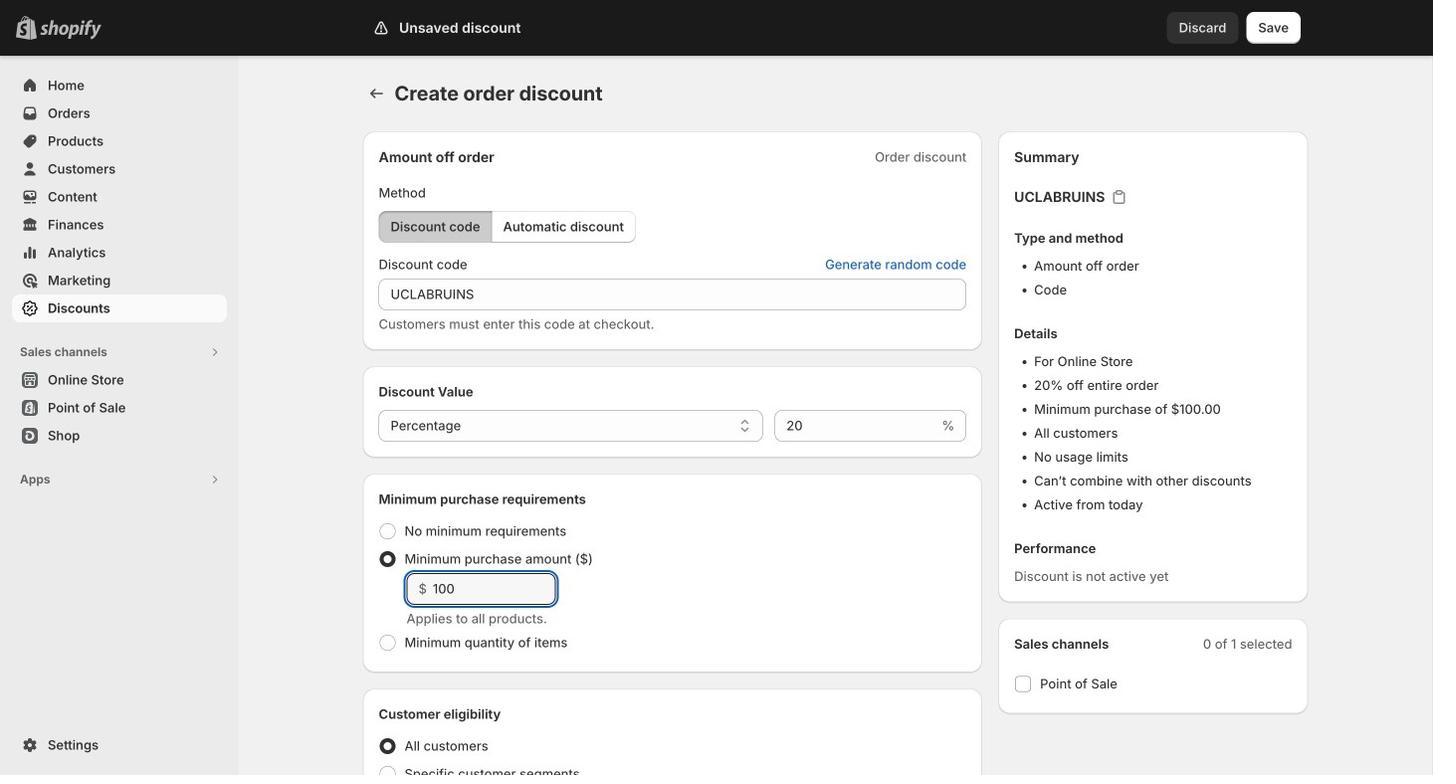 Task type: vqa. For each thing, say whether or not it's contained in the screenshot.
Shopify on the bottom right of page
no



Task type: locate. For each thing, give the bounding box(es) containing it.
None text field
[[379, 279, 967, 311]]

shopify image
[[40, 20, 102, 40]]

None text field
[[775, 410, 938, 442]]



Task type: describe. For each thing, give the bounding box(es) containing it.
0.00 text field
[[433, 573, 556, 605]]



